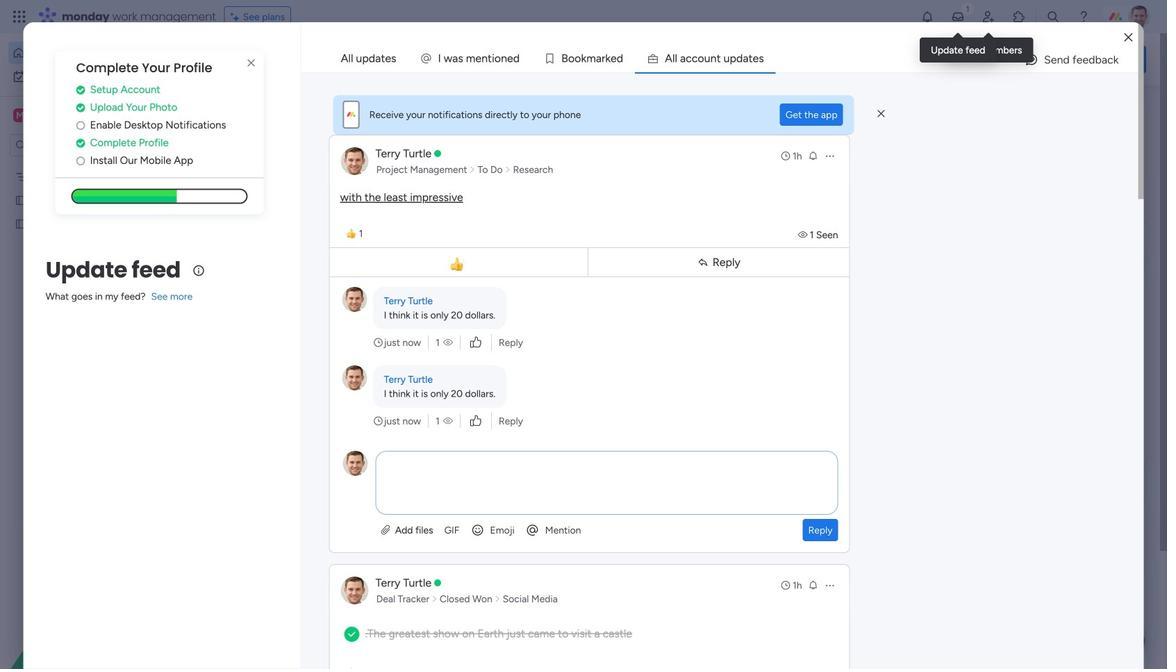 Task type: describe. For each thing, give the bounding box(es) containing it.
options image for 1st reminder icon from the top of the page
[[825, 150, 836, 162]]

0 vertical spatial v2 seen image
[[798, 229, 810, 241]]

give feedback image
[[1025, 53, 1039, 67]]

dapulse attachment image
[[381, 524, 390, 536]]

1 image
[[962, 1, 974, 16]]

public board image inside quick search results list box
[[459, 254, 475, 269]]

notifications image
[[921, 10, 935, 24]]

1 check circle image from the top
[[76, 85, 85, 95]]

help center element
[[938, 573, 1147, 629]]

lottie animation image for right lottie animation element
[[545, 33, 935, 86]]

1 horizontal spatial dapulse x slim image
[[878, 108, 885, 120]]

update feed image
[[951, 10, 965, 24]]

slider arrow image for 1st reminder icon from the top of the page
[[469, 163, 476, 176]]

contact sales element
[[938, 640, 1147, 669]]

0 horizontal spatial add to favorites image
[[412, 424, 426, 438]]

slider arrow image for 1st reminder icon from the bottom
[[432, 592, 438, 606]]

2 reminder image from the top
[[808, 580, 819, 591]]

0 vertical spatial add to favorites image
[[639, 254, 653, 268]]

lottie animation image for leftmost lottie animation element
[[0, 529, 177, 669]]

v2 user feedback image
[[949, 52, 960, 67]]

1 reminder image from the top
[[808, 150, 819, 161]]

v2 seen image for v2 like image
[[443, 414, 453, 428]]

quick search results list box
[[215, 130, 905, 484]]

see plans image
[[230, 9, 243, 24]]

0 horizontal spatial lottie animation element
[[0, 529, 177, 669]]

3 check circle image from the top
[[76, 138, 85, 148]]

1 vertical spatial public board image
[[687, 254, 702, 269]]

workspace image
[[13, 108, 27, 123]]

2 component image from the left
[[687, 276, 699, 288]]

0 horizontal spatial public board image
[[15, 194, 28, 207]]

monday marketplace image
[[1012, 10, 1026, 24]]



Task type: vqa. For each thing, say whether or not it's contained in the screenshot.
leftmost Public board image
yes



Task type: locate. For each thing, give the bounding box(es) containing it.
1 component image from the left
[[459, 276, 472, 288]]

1 vertical spatial lottie animation image
[[0, 529, 177, 669]]

0 horizontal spatial public board image
[[15, 217, 28, 231]]

2 vertical spatial v2 seen image
[[443, 414, 453, 428]]

2 check circle image from the top
[[76, 102, 85, 113]]

check circle image up search in workspace field
[[76, 102, 85, 113]]

public board image
[[15, 194, 28, 207], [459, 254, 475, 269]]

Search in workspace field
[[29, 137, 116, 153]]

add to favorites image
[[639, 254, 653, 268], [412, 424, 426, 438]]

2 vertical spatial option
[[0, 164, 177, 167]]

options image for 1st reminder icon from the bottom
[[825, 580, 836, 591]]

close recently visited image
[[215, 113, 231, 130]]

2 circle o image from the top
[[76, 156, 85, 166]]

close my workspaces image
[[215, 653, 231, 669]]

getting started element
[[938, 506, 1147, 562]]

component image
[[459, 276, 472, 288], [687, 276, 699, 288]]

v2 bolt switch image
[[1058, 52, 1066, 67]]

0 vertical spatial reminder image
[[808, 150, 819, 161]]

1 vertical spatial reminder image
[[808, 580, 819, 591]]

0 horizontal spatial dapulse x slim image
[[243, 55, 260, 72]]

check circle image
[[76, 85, 85, 95], [76, 102, 85, 113], [76, 138, 85, 148]]

invite members image
[[982, 10, 996, 24]]

v2 seen image for v2 like icon
[[443, 336, 453, 350]]

remove from favorites image
[[412, 254, 426, 268]]

option
[[8, 42, 169, 64], [8, 65, 169, 88], [0, 164, 177, 167]]

tab
[[329, 44, 408, 72]]

v2 seen image
[[798, 229, 810, 241], [443, 336, 453, 350], [443, 414, 453, 428]]

check circle image up workspace selection element
[[76, 85, 85, 95]]

circle o image
[[76, 120, 85, 130], [76, 156, 85, 166]]

0 vertical spatial option
[[8, 42, 169, 64]]

lottie animation element
[[545, 33, 935, 86], [0, 529, 177, 669]]

reminder image
[[808, 150, 819, 161], [808, 580, 819, 591]]

0 vertical spatial public board image
[[15, 217, 28, 231]]

1 vertical spatial circle o image
[[76, 156, 85, 166]]

2 horizontal spatial slider arrow image
[[495, 592, 501, 606]]

1 vertical spatial options image
[[825, 580, 836, 591]]

workspace selection element
[[13, 107, 116, 125]]

v2 like image
[[470, 413, 481, 429]]

v2 like image
[[470, 335, 481, 350]]

0 horizontal spatial lottie animation image
[[0, 529, 177, 669]]

0 vertical spatial options image
[[825, 150, 836, 162]]

dapulse x slim image
[[243, 55, 260, 72], [1126, 101, 1142, 117], [878, 108, 885, 120]]

close image
[[1125, 32, 1133, 43]]

0 vertical spatial lottie animation element
[[545, 33, 935, 86]]

list box
[[0, 162, 177, 424]]

lottie animation image
[[545, 33, 935, 86], [0, 529, 177, 669]]

select product image
[[13, 10, 26, 24]]

circle o image up search in workspace field
[[76, 120, 85, 130]]

0 vertical spatial check circle image
[[76, 85, 85, 95]]

1 horizontal spatial lottie animation image
[[545, 33, 935, 86]]

terry turtle image
[[1128, 6, 1151, 28]]

1 horizontal spatial add to favorites image
[[639, 254, 653, 268]]

1 horizontal spatial slider arrow image
[[469, 163, 476, 176]]

0 vertical spatial circle o image
[[76, 120, 85, 130]]

0 horizontal spatial component image
[[459, 276, 472, 288]]

1 vertical spatial lottie animation element
[[0, 529, 177, 669]]

1 vertical spatial option
[[8, 65, 169, 88]]

1 horizontal spatial public board image
[[687, 254, 702, 269]]

2 horizontal spatial dapulse x slim image
[[1126, 101, 1142, 117]]

slider arrow image
[[505, 163, 511, 176]]

search everything image
[[1046, 10, 1060, 24]]

tab list
[[329, 44, 1138, 72]]

1 horizontal spatial public board image
[[459, 254, 475, 269]]

1 options image from the top
[[825, 150, 836, 162]]

0 vertical spatial public board image
[[15, 194, 28, 207]]

1 vertical spatial v2 seen image
[[443, 336, 453, 350]]

public board image
[[15, 217, 28, 231], [687, 254, 702, 269]]

help image
[[1077, 10, 1091, 24]]

options image
[[825, 150, 836, 162], [825, 580, 836, 591]]

circle o image down search in workspace field
[[76, 156, 85, 166]]

0 vertical spatial lottie animation image
[[545, 33, 935, 86]]

2 vertical spatial check circle image
[[76, 138, 85, 148]]

0 horizontal spatial slider arrow image
[[432, 592, 438, 606]]

slider arrow image
[[469, 163, 476, 176], [432, 592, 438, 606], [495, 592, 501, 606]]

1 vertical spatial public board image
[[459, 254, 475, 269]]

1 vertical spatial check circle image
[[76, 102, 85, 113]]

1 vertical spatial add to favorites image
[[412, 424, 426, 438]]

check circle image down workspace selection element
[[76, 138, 85, 148]]

2 options image from the top
[[825, 580, 836, 591]]

1 horizontal spatial lottie animation element
[[545, 33, 935, 86]]

1 horizontal spatial component image
[[687, 276, 699, 288]]

1 circle o image from the top
[[76, 120, 85, 130]]



